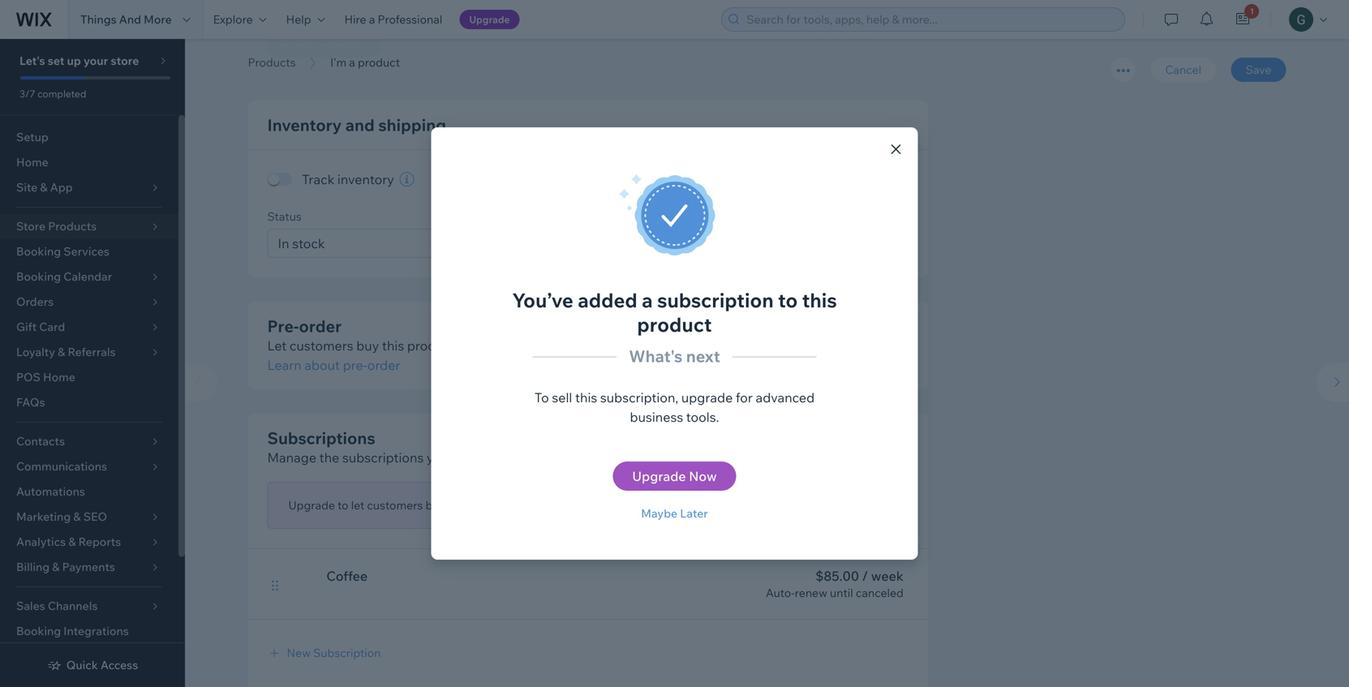 Task type: describe. For each thing, give the bounding box(es) containing it.
to
[[534, 389, 549, 406]]

home link
[[0, 150, 178, 175]]

this inside pre-order let customers buy this product before it's released or when it's out of stock. learn about pre-order
[[382, 337, 404, 354]]

learn about pre-order link
[[267, 355, 400, 375]]

product for you've added a subscription to this product
[[637, 312, 712, 337]]

status
[[267, 209, 302, 223]]

upgrade for upgrade
[[469, 13, 510, 26]]

things and more
[[80, 12, 172, 26]]

inventory and shipping
[[267, 115, 446, 135]]

new subscription button
[[267, 646, 381, 660]]

tools.
[[686, 409, 719, 425]]

this inside you've added a subscription to this product
[[802, 288, 837, 312]]

2 it's from the left
[[626, 337, 643, 354]]

save
[[1246, 62, 1272, 77]]

a for professional
[[369, 12, 375, 26]]

shipping
[[378, 115, 446, 135]]

save button
[[1231, 58, 1286, 82]]

what's next
[[629, 346, 720, 366]]

hire a professional link
[[335, 0, 452, 39]]

stock.
[[684, 337, 720, 354]]

cancel button
[[1151, 58, 1216, 82]]

customers for order
[[290, 337, 353, 354]]

setup link
[[0, 125, 178, 150]]

Search for tools, apps, help & more... field
[[742, 8, 1120, 31]]

add options button
[[267, 32, 381, 57]]

let's
[[19, 54, 45, 68]]

buy for order
[[356, 337, 379, 354]]

booking for booking services
[[16, 244, 61, 258]]

upgrade button
[[459, 10, 520, 29]]

pos
[[16, 370, 40, 384]]

released
[[520, 337, 572, 354]]

booking for booking integrations
[[16, 624, 61, 638]]

add
[[294, 36, 318, 52]]

upgrade for upgrade to let customers buy subscriptions.
[[288, 498, 335, 512]]

things
[[80, 12, 117, 26]]

let
[[351, 498, 364, 512]]

a inside you've added a subscription to this product
[[642, 288, 653, 312]]

added
[[578, 288, 637, 312]]

to sell this subscription, upgrade for advanced business tools.
[[534, 389, 815, 425]]

i'm a product
[[330, 55, 400, 69]]

integrations
[[64, 624, 129, 638]]

until
[[830, 586, 853, 600]]

booking services link
[[0, 239, 178, 264]]

faqs
[[16, 395, 45, 409]]

1 horizontal spatial order
[[367, 357, 400, 373]]

shipping weight
[[708, 209, 794, 223]]

upgrade now button
[[613, 462, 736, 491]]

coffee
[[326, 568, 368, 584]]

automations link
[[0, 479, 178, 505]]

for inside 'to sell this subscription, upgrade for advanced business tools.'
[[736, 389, 753, 406]]

you've added a subscription to this product
[[512, 288, 837, 337]]

auto-
[[766, 586, 795, 600]]

more
[[654, 449, 686, 466]]

pre-
[[343, 357, 367, 373]]

0 horizontal spatial product
[[358, 55, 400, 69]]

upgrade for upgrade now
[[632, 468, 686, 484]]

offering
[[467, 449, 515, 466]]

new subscription
[[287, 646, 381, 660]]

subscription,
[[600, 389, 678, 406]]

help
[[286, 12, 311, 26]]

for inside the subscriptions manage the subscriptions you're offering for this product. learn more
[[518, 449, 535, 466]]

your
[[84, 54, 108, 68]]

services
[[64, 244, 109, 258]]

3/7
[[19, 88, 35, 100]]

quick access
[[66, 658, 138, 672]]

product.
[[563, 449, 614, 466]]

the
[[319, 449, 339, 466]]

you've
[[512, 288, 573, 312]]

help button
[[276, 0, 335, 39]]

1 vertical spatial to
[[338, 498, 348, 512]]

plus xs image
[[278, 39, 288, 49]]

now
[[689, 468, 717, 484]]

add options
[[294, 36, 366, 52]]

canceled
[[856, 586, 904, 600]]

next
[[686, 346, 720, 366]]

business
[[630, 409, 683, 425]]

subscriptions
[[342, 449, 424, 466]]

setup
[[16, 130, 48, 144]]

pos home
[[16, 370, 75, 384]]

weight
[[758, 209, 794, 223]]

$85.00
[[816, 568, 859, 584]]

products
[[248, 55, 296, 69]]

and
[[345, 115, 375, 135]]



Task type: locate. For each thing, give the bounding box(es) containing it.
upgrade
[[469, 13, 510, 26], [632, 468, 686, 484], [288, 498, 335, 512]]

1 vertical spatial a
[[349, 55, 355, 69]]

learn inside the subscriptions manage the subscriptions you're offering for this product. learn more
[[617, 449, 651, 466]]

product inside pre-order let customers buy this product before it's released or when it's out of stock. learn about pre-order
[[407, 337, 455, 354]]

hire
[[344, 12, 366, 26]]

1 horizontal spatial a
[[369, 12, 375, 26]]

upgrade right professional
[[469, 13, 510, 26]]

learn
[[267, 357, 302, 373], [617, 449, 651, 466]]

order
[[299, 316, 342, 336], [367, 357, 400, 373]]

0 vertical spatial a
[[369, 12, 375, 26]]

customers up about
[[290, 337, 353, 354]]

a for product
[[349, 55, 355, 69]]

product
[[358, 55, 400, 69], [637, 312, 712, 337], [407, 337, 455, 354]]

booking left services
[[16, 244, 61, 258]]

booking integrations link
[[0, 619, 178, 644]]

0 vertical spatial buy
[[356, 337, 379, 354]]

cancel
[[1165, 62, 1201, 77]]

1 horizontal spatial it's
[[626, 337, 643, 354]]

1 horizontal spatial to
[[778, 288, 798, 312]]

0 horizontal spatial learn
[[267, 357, 302, 373]]

1 vertical spatial booking
[[16, 624, 61, 638]]

new
[[287, 646, 311, 660]]

success_generic_vi image
[[580, 166, 769, 264]]

customers
[[290, 337, 353, 354], [367, 498, 423, 512]]

booking
[[16, 244, 61, 258], [16, 624, 61, 638]]

2 horizontal spatial upgrade
[[632, 468, 686, 484]]

1 vertical spatial upgrade
[[632, 468, 686, 484]]

more
[[144, 12, 172, 26]]

3/7 completed
[[19, 88, 86, 100]]

0 horizontal spatial buy
[[356, 337, 379, 354]]

1 vertical spatial customers
[[367, 498, 423, 512]]

booking integrations
[[16, 624, 129, 638]]

subscriptions manage the subscriptions you're offering for this product. learn more
[[267, 428, 686, 466]]

quick
[[66, 658, 98, 672]]

upgrade inside button
[[632, 468, 686, 484]]

upgrade inside form
[[288, 498, 335, 512]]

buy down you're
[[425, 498, 445, 512]]

advanced
[[756, 389, 815, 406]]

0 vertical spatial home
[[16, 155, 48, 169]]

home right pos
[[43, 370, 75, 384]]

booking left integrations at bottom left
[[16, 624, 61, 638]]

out
[[646, 337, 666, 354]]

let's set up your store
[[19, 54, 139, 68]]

product down options
[[358, 55, 400, 69]]

None field
[[273, 230, 445, 257], [493, 230, 683, 257], [273, 230, 445, 257], [493, 230, 683, 257]]

0 horizontal spatial a
[[349, 55, 355, 69]]

professional
[[378, 12, 442, 26]]

sell
[[552, 389, 572, 406]]

1 horizontal spatial upgrade
[[469, 13, 510, 26]]

product left before
[[407, 337, 455, 354]]

week
[[871, 568, 904, 584]]

to right subscription
[[778, 288, 798, 312]]

buy inside pre-order let customers buy this product before it's released or when it's out of stock. learn about pre-order
[[356, 337, 379, 354]]

a right added
[[642, 288, 653, 312]]

automations
[[16, 484, 85, 499]]

0 horizontal spatial upgrade
[[288, 498, 335, 512]]

to inside you've added a subscription to this product
[[778, 288, 798, 312]]

upgrade
[[681, 389, 733, 406]]

2 vertical spatial upgrade
[[288, 498, 335, 512]]

manage
[[267, 449, 316, 466]]

this inside the subscriptions manage the subscriptions you're offering for this product. learn more
[[538, 449, 560, 466]]

what's
[[629, 346, 683, 366]]

upgrade to let customers buy subscriptions.
[[288, 498, 522, 512]]

upgrade now
[[632, 468, 717, 484]]

a right the hire
[[369, 12, 375, 26]]

inventory
[[337, 171, 394, 187]]

1 horizontal spatial product
[[407, 337, 455, 354]]

when
[[591, 337, 624, 354]]

0 vertical spatial to
[[778, 288, 798, 312]]

upgrade left let
[[288, 498, 335, 512]]

form containing inventory and shipping
[[185, 0, 1349, 687]]

booking services
[[16, 244, 109, 258]]

i'm
[[330, 55, 346, 69]]

learn inside pre-order let customers buy this product before it's released or when it's out of stock. learn about pre-order
[[267, 357, 302, 373]]

inventory
[[267, 115, 342, 135]]

track
[[302, 171, 335, 187]]

booking inside 'link'
[[16, 244, 61, 258]]

2 horizontal spatial a
[[642, 288, 653, 312]]

to left let
[[338, 498, 348, 512]]

2 booking from the top
[[16, 624, 61, 638]]

0 vertical spatial order
[[299, 316, 342, 336]]

product inside you've added a subscription to this product
[[637, 312, 712, 337]]

about
[[304, 357, 340, 373]]

a
[[369, 12, 375, 26], [349, 55, 355, 69], [642, 288, 653, 312]]

0 horizontal spatial to
[[338, 498, 348, 512]]

0 horizontal spatial order
[[299, 316, 342, 336]]

/
[[862, 568, 868, 584]]

of
[[669, 337, 681, 354]]

buy up pre- at the left
[[356, 337, 379, 354]]

order right about
[[367, 357, 400, 373]]

1 vertical spatial learn
[[617, 449, 651, 466]]

1 button
[[1225, 0, 1261, 39]]

for right upgrade
[[736, 389, 753, 406]]

learn down let
[[267, 357, 302, 373]]

explore
[[213, 12, 253, 26]]

0 vertical spatial for
[[736, 389, 753, 406]]

learn more link
[[617, 449, 686, 466]]

maybe
[[641, 506, 678, 520]]

shipping
[[708, 209, 756, 223]]

pos home link
[[0, 365, 178, 390]]

up
[[67, 54, 81, 68]]

1 vertical spatial order
[[367, 357, 400, 373]]

for right offering
[[518, 449, 535, 466]]

subscription
[[313, 646, 381, 660]]

0 horizontal spatial for
[[518, 449, 535, 466]]

$85.00 / week auto-renew until canceled
[[766, 568, 904, 600]]

1
[[1250, 6, 1254, 16]]

1 booking from the top
[[16, 244, 61, 258]]

0 horizontal spatial customers
[[290, 337, 353, 354]]

a inside form
[[349, 55, 355, 69]]

home down setup
[[16, 155, 48, 169]]

home
[[16, 155, 48, 169], [43, 370, 75, 384]]

customers for to
[[367, 498, 423, 512]]

products link
[[240, 54, 304, 71]]

a inside hire a professional link
[[369, 12, 375, 26]]

0 vertical spatial booking
[[16, 244, 61, 258]]

0 horizontal spatial it's
[[501, 337, 518, 354]]

maybe later button
[[641, 506, 708, 521]]

0 vertical spatial learn
[[267, 357, 302, 373]]

1 horizontal spatial for
[[736, 389, 753, 406]]

let
[[267, 337, 287, 354]]

pre-
[[267, 316, 299, 336]]

1 vertical spatial home
[[43, 370, 75, 384]]

hire a professional
[[344, 12, 442, 26]]

0 vertical spatial upgrade
[[469, 13, 510, 26]]

subscription
[[657, 288, 774, 312]]

it's right before
[[501, 337, 518, 354]]

options
[[321, 36, 366, 52]]

set
[[48, 54, 64, 68]]

this inside 'to sell this subscription, upgrade for advanced business tools.'
[[575, 389, 597, 406]]

learn left the more
[[617, 449, 651, 466]]

2 vertical spatial a
[[642, 288, 653, 312]]

or
[[575, 337, 588, 354]]

form
[[185, 0, 1349, 687]]

product for pre-order let customers buy this product before it's released or when it's out of stock. learn about pre-order
[[407, 337, 455, 354]]

faqs link
[[0, 390, 178, 415]]

product up of
[[637, 312, 712, 337]]

1 horizontal spatial learn
[[617, 449, 651, 466]]

and
[[119, 12, 141, 26]]

pre-order let customers buy this product before it's released or when it's out of stock. learn about pre-order
[[267, 316, 720, 373]]

to
[[778, 288, 798, 312], [338, 498, 348, 512]]

it's left out
[[626, 337, 643, 354]]

a right i'm
[[349, 55, 355, 69]]

order up about
[[299, 316, 342, 336]]

1 horizontal spatial buy
[[425, 498, 445, 512]]

0 vertical spatial customers
[[290, 337, 353, 354]]

1 it's from the left
[[501, 337, 518, 354]]

before
[[458, 337, 498, 354]]

customers right let
[[367, 498, 423, 512]]

subscriptions.
[[448, 498, 522, 512]]

sidebar element
[[0, 39, 185, 687]]

customers inside pre-order let customers buy this product before it's released or when it's out of stock. learn about pre-order
[[290, 337, 353, 354]]

1 vertical spatial buy
[[425, 498, 445, 512]]

track inventory
[[302, 171, 394, 187]]

renew
[[795, 586, 827, 600]]

upgrade down learn more link
[[632, 468, 686, 484]]

buy for to
[[425, 498, 445, 512]]

1 horizontal spatial customers
[[367, 498, 423, 512]]

later
[[680, 506, 708, 520]]

1 vertical spatial for
[[518, 449, 535, 466]]

you're
[[427, 449, 464, 466]]

upgrade inside button
[[469, 13, 510, 26]]

2 horizontal spatial product
[[637, 312, 712, 337]]

for
[[736, 389, 753, 406], [518, 449, 535, 466]]



Task type: vqa. For each thing, say whether or not it's contained in the screenshot.
the subscription,
yes



